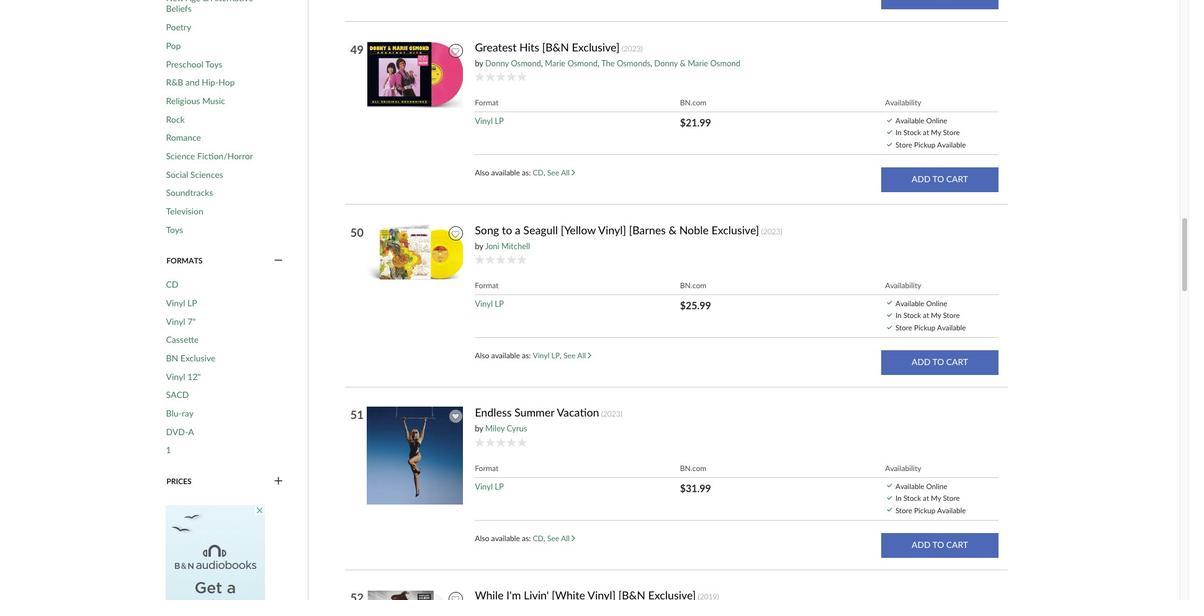 Task type: locate. For each thing, give the bounding box(es) containing it.
bn.com up $25.99 link
[[680, 281, 707, 290]]

1 horizontal spatial osmond
[[568, 58, 598, 68]]

& right 'age'
[[203, 0, 209, 3]]

availability
[[885, 98, 922, 107], [885, 281, 922, 290], [885, 464, 922, 473]]

see for osmond
[[547, 168, 559, 177]]

exclusive] right the noble on the top right
[[712, 223, 759, 237]]

0 horizontal spatial donny
[[485, 58, 509, 68]]

2 vertical spatial available online
[[896, 482, 948, 491]]

2 vertical spatial cd link
[[533, 534, 544, 544]]

0 vertical spatial stock
[[904, 128, 921, 137]]

2 donny from the left
[[655, 58, 678, 68]]

check image
[[887, 314, 892, 317], [887, 326, 892, 330], [887, 484, 892, 488], [887, 497, 892, 500]]

0 vertical spatial in stock at my store
[[896, 128, 960, 137]]

0 vertical spatial right image
[[572, 169, 575, 176]]

exclusive
[[181, 353, 216, 364]]

in for marie
[[896, 128, 902, 137]]

right image
[[572, 169, 575, 176], [572, 535, 575, 542]]

lp down miley
[[495, 482, 504, 492]]

0 horizontal spatial marie
[[545, 58, 566, 68]]

1 online from the top
[[927, 116, 948, 125]]

1 vertical spatial available
[[491, 351, 520, 360]]

1 vertical spatial see all link
[[564, 351, 592, 360]]

miley
[[485, 424, 505, 434]]

1 vertical spatial see all
[[564, 351, 588, 360]]

2 vertical spatial store
[[896, 506, 913, 515]]

3 available from the top
[[491, 534, 520, 544]]

see
[[547, 168, 559, 177], [564, 351, 576, 360], [547, 534, 559, 544]]

2 by from the top
[[475, 241, 483, 251]]

1 vertical spatial format
[[475, 281, 499, 290]]

online
[[927, 116, 948, 125], [927, 299, 948, 308], [927, 482, 948, 491]]

bn.com for exclusive]
[[680, 281, 707, 290]]

3 as: from the top
[[522, 534, 531, 544]]

0 vertical spatial available
[[491, 168, 520, 177]]

1 vertical spatial (2023)
[[761, 227, 783, 236]]

0 vertical spatial by
[[475, 58, 483, 68]]

greatest hits [b&n exclusive] link
[[475, 40, 620, 54]]

0 vertical spatial (2023)
[[622, 44, 643, 53]]

3 osmond from the left
[[711, 58, 741, 68]]

2 bn.com from the top
[[680, 281, 707, 290]]

exclusive] up the
[[572, 40, 620, 54]]

toys up hip-
[[205, 59, 222, 69]]

1 check image from the top
[[887, 118, 892, 122]]

by down greatest
[[475, 58, 483, 68]]

right image for [b&n
[[572, 169, 575, 176]]

store pickup available for exclusive]
[[896, 323, 966, 332]]

1 marie from the left
[[545, 58, 566, 68]]

1 store from the top
[[896, 140, 913, 149]]

online for exclusive]
[[927, 299, 948, 308]]

0 vertical spatial at
[[923, 128, 929, 137]]

2 store from the top
[[896, 323, 913, 332]]

endless summer vacation image
[[367, 407, 466, 506]]

right image for vacation
[[572, 535, 575, 542]]

lp for 50
[[495, 299, 504, 309]]

2 vertical spatial availability
[[885, 464, 922, 473]]

(2023) inside endless summer vacation (2023) by miley cyrus
[[601, 410, 623, 419]]

lp
[[495, 116, 504, 126], [188, 298, 197, 309], [495, 299, 504, 309], [552, 351, 560, 360], [495, 482, 504, 492]]

vinyl for 51's vinyl lp "link"
[[475, 482, 493, 492]]

new age & alternative beliefs link
[[166, 0, 269, 14]]

2 right image from the top
[[572, 535, 575, 542]]

1 availability from the top
[[885, 98, 922, 107]]

television
[[166, 206, 203, 217]]

0 vertical spatial see
[[547, 168, 559, 177]]

1 horizontal spatial exclusive]
[[712, 223, 759, 237]]

0 vertical spatial bn.com
[[680, 98, 707, 107]]

advertisement element
[[166, 506, 265, 601]]

3 by from the top
[[475, 424, 483, 434]]

1 format from the top
[[475, 98, 499, 107]]

my store for exclusive]
[[931, 311, 960, 320]]

1 vertical spatial by
[[475, 241, 483, 251]]

1 vertical spatial as:
[[522, 351, 531, 360]]

vinyl for vinyl 12" link
[[166, 372, 185, 382]]

0 vertical spatial pickup
[[914, 140, 936, 149]]

0 vertical spatial as:
[[522, 168, 531, 177]]

toys down television link
[[166, 224, 183, 235]]

1 vertical spatial my store
[[931, 311, 960, 320]]

2 vertical spatial all
[[561, 534, 570, 544]]

format down donny osmond link
[[475, 98, 499, 107]]

vinyl lp link for 51
[[475, 482, 504, 492]]

1 right image from the top
[[572, 169, 575, 176]]

1 vertical spatial toys
[[166, 224, 183, 235]]

1 vertical spatial in
[[896, 311, 902, 320]]

available
[[491, 168, 520, 177], [491, 351, 520, 360], [491, 534, 520, 544]]

0 vertical spatial format
[[475, 98, 499, 107]]

2 vertical spatial cd
[[533, 534, 544, 544]]

vinyl lp link for 49
[[475, 116, 504, 126]]

3 pickup from the top
[[914, 506, 936, 515]]

hits
[[520, 40, 539, 54]]

by left miley
[[475, 424, 483, 434]]

marie down the [b&n
[[545, 58, 566, 68]]

bn exclusive link
[[166, 353, 216, 364]]

0 vertical spatial also available as: cd ,
[[475, 168, 547, 177]]

49
[[350, 43, 364, 56]]

at for exclusive]
[[923, 311, 929, 320]]

1 vertical spatial right image
[[572, 535, 575, 542]]

by left joni
[[475, 241, 483, 251]]

2 vertical spatial in
[[896, 494, 902, 503]]

store for exclusive]
[[896, 323, 913, 332]]

2 in stock at my store from the top
[[896, 311, 960, 320]]

2 vertical spatial in stock at my store
[[896, 494, 960, 503]]

1 by from the top
[[475, 58, 483, 68]]

lp up also available as: vinyl lp , at the bottom of the page
[[495, 299, 504, 309]]

3 format from the top
[[475, 464, 499, 473]]

check image
[[887, 118, 892, 122], [887, 130, 892, 134], [887, 143, 892, 146], [887, 301, 892, 305], [887, 509, 892, 513]]

& inside new age & alternative beliefs
[[203, 0, 209, 3]]

0 vertical spatial online
[[927, 116, 948, 125]]

osmonds
[[617, 58, 651, 68]]

2 vertical spatial see all
[[547, 534, 572, 544]]

3 also from the top
[[475, 534, 490, 544]]

1 vertical spatial at
[[923, 311, 929, 320]]

0 vertical spatial see all link
[[547, 168, 575, 177]]

2 pickup from the top
[[914, 323, 936, 332]]

at for marie
[[923, 128, 929, 137]]

3 bn.com from the top
[[680, 464, 707, 473]]

vinyl for vinyl lp "link" for 49
[[475, 116, 493, 126]]

3 available online from the top
[[896, 482, 948, 491]]

1 available online from the top
[[896, 116, 948, 125]]

availability for marie
[[885, 98, 922, 107]]

summer
[[515, 406, 555, 420]]

vinyl lp
[[475, 116, 504, 126], [166, 298, 197, 309], [475, 299, 504, 309], [475, 482, 504, 492]]

bn.com up $31.99
[[680, 464, 707, 473]]

in stock at my store
[[896, 128, 960, 137], [896, 311, 960, 320], [896, 494, 960, 503]]

in stock at my store for exclusive]
[[896, 311, 960, 320]]

0 vertical spatial in
[[896, 128, 902, 137]]

2 horizontal spatial &
[[680, 58, 686, 68]]

1 vertical spatial see
[[564, 351, 576, 360]]

1 in from the top
[[896, 128, 902, 137]]

2 as: from the top
[[522, 351, 531, 360]]

2 also available as: cd , from the top
[[475, 534, 547, 544]]

3 check image from the top
[[887, 484, 892, 488]]

1 vertical spatial available online
[[896, 299, 948, 308]]

& left the noble on the top right
[[669, 223, 677, 237]]

2 vertical spatial online
[[927, 482, 948, 491]]

at
[[923, 128, 929, 137], [923, 311, 929, 320], [923, 494, 929, 503]]

1 also available as: cd , from the top
[[475, 168, 547, 177]]

vinyl lp link for 50
[[475, 299, 504, 309]]

2 vertical spatial stock
[[904, 494, 921, 503]]

stock
[[904, 128, 921, 137], [904, 311, 921, 320], [904, 494, 921, 503]]

cd
[[533, 168, 544, 177], [166, 280, 178, 290], [533, 534, 544, 544]]

,
[[541, 58, 543, 68], [598, 58, 600, 68], [651, 58, 652, 68], [544, 168, 545, 177], [560, 351, 562, 360], [544, 534, 545, 544]]

&
[[203, 0, 209, 3], [680, 58, 686, 68], [669, 223, 677, 237]]

1 osmond from the left
[[511, 58, 541, 68]]

1 vertical spatial bn.com
[[680, 281, 707, 290]]

1 vertical spatial online
[[927, 299, 948, 308]]

1 horizontal spatial &
[[669, 223, 677, 237]]

see all link
[[547, 168, 575, 177], [564, 351, 592, 360], [547, 534, 575, 544]]

poetry link
[[166, 22, 191, 33]]

format for song
[[475, 281, 499, 290]]

available for endless
[[491, 534, 520, 544]]

alternative
[[211, 0, 253, 3]]

lp for 49
[[495, 116, 504, 126]]

as: for hits
[[522, 168, 531, 177]]

see for &
[[564, 351, 576, 360]]

(2023)
[[622, 44, 643, 53], [761, 227, 783, 236], [601, 410, 623, 419]]

1 vertical spatial exclusive]
[[712, 223, 759, 237]]

1 vertical spatial store
[[896, 323, 913, 332]]

0 vertical spatial availability
[[885, 98, 922, 107]]

2 check image from the top
[[887, 130, 892, 134]]

donny right osmonds
[[655, 58, 678, 68]]

& right osmonds
[[680, 58, 686, 68]]

format down joni
[[475, 281, 499, 290]]

format for greatest
[[475, 98, 499, 107]]

vinyl for vinyl 7" link
[[166, 316, 185, 327]]

2 vertical spatial format
[[475, 464, 499, 473]]

cd link
[[533, 168, 544, 177], [166, 280, 178, 290], [533, 534, 544, 544]]

2 format from the top
[[475, 281, 499, 290]]

0 vertical spatial cd link
[[533, 168, 544, 177]]

in
[[896, 128, 902, 137], [896, 311, 902, 320], [896, 494, 902, 503]]

2 at from the top
[[923, 311, 929, 320]]

1 vertical spatial stock
[[904, 311, 921, 320]]

0 vertical spatial also
[[475, 168, 490, 177]]

marie
[[545, 58, 566, 68], [688, 58, 708, 68]]

1 vertical spatial availability
[[885, 281, 922, 290]]

2 my store from the top
[[931, 311, 960, 320]]

endless summer vacation link
[[475, 406, 599, 420]]

0 vertical spatial &
[[203, 0, 209, 3]]

2 store pickup available from the top
[[896, 323, 966, 332]]

None submit
[[882, 0, 999, 9], [882, 167, 999, 192], [882, 351, 999, 375], [882, 534, 999, 558], [882, 0, 999, 9], [882, 167, 999, 192], [882, 351, 999, 375], [882, 534, 999, 558]]

2 vertical spatial bn.com
[[680, 464, 707, 473]]

1 stock from the top
[[904, 128, 921, 137]]

social sciences
[[166, 169, 223, 180]]

1 bn.com from the top
[[680, 98, 707, 107]]

1 horizontal spatial donny
[[655, 58, 678, 68]]

1 pickup from the top
[[914, 140, 936, 149]]

0 vertical spatial see all
[[547, 168, 572, 177]]

2 vertical spatial pickup
[[914, 506, 936, 515]]

2 available online from the top
[[896, 299, 948, 308]]

1 at from the top
[[923, 128, 929, 137]]

0 vertical spatial toys
[[205, 59, 222, 69]]

2 available from the top
[[491, 351, 520, 360]]

2 stock from the top
[[904, 311, 921, 320]]

$25.99
[[680, 300, 711, 311]]

song to a seagull [yellow vinyl] [barnes & noble exclusive] (2023) by joni mitchell
[[475, 223, 783, 251]]

2 also from the top
[[475, 351, 490, 360]]

0 vertical spatial all
[[561, 168, 570, 177]]

1 vertical spatial also available as: cd ,
[[475, 534, 547, 544]]

0 horizontal spatial &
[[203, 0, 209, 3]]

donny down greatest
[[485, 58, 509, 68]]

all for &
[[577, 351, 586, 360]]

lp down donny osmond link
[[495, 116, 504, 126]]

1 vertical spatial also
[[475, 351, 490, 360]]

2 availability from the top
[[885, 281, 922, 290]]

2 vertical spatial &
[[669, 223, 677, 237]]

1 horizontal spatial marie
[[688, 58, 708, 68]]

rock
[[166, 114, 185, 124]]

all
[[561, 168, 570, 177], [577, 351, 586, 360], [561, 534, 570, 544]]

available for greatest
[[491, 168, 520, 177]]

1 available from the top
[[491, 168, 520, 177]]

1 vertical spatial store pickup available
[[896, 323, 966, 332]]

0 vertical spatial available online
[[896, 116, 948, 125]]

2 online from the top
[[927, 299, 948, 308]]

right image
[[588, 352, 592, 359]]

greatest hits [b&n exclusive] (2023) by donny osmond , marie osmond , the osmonds , donny & marie osmond
[[475, 40, 741, 68]]

beliefs
[[166, 3, 192, 14]]

sacd
[[166, 390, 189, 401]]

0 vertical spatial cd
[[533, 168, 544, 177]]

0 vertical spatial store
[[896, 140, 913, 149]]

donny osmond link
[[485, 58, 541, 68]]

science fiction/horror link
[[166, 151, 253, 162]]

hip-
[[202, 77, 219, 88]]

2 osmond from the left
[[568, 58, 598, 68]]

available for song
[[491, 351, 520, 360]]

2 vertical spatial store pickup available
[[896, 506, 966, 515]]

2 in from the top
[[896, 311, 902, 320]]

toys
[[205, 59, 222, 69], [166, 224, 183, 235]]

store
[[896, 140, 913, 149], [896, 323, 913, 332], [896, 506, 913, 515]]

in stock at my store for marie
[[896, 128, 960, 137]]

see all for osmond
[[547, 168, 572, 177]]

as:
[[522, 168, 531, 177], [522, 351, 531, 360], [522, 534, 531, 544]]

format
[[475, 98, 499, 107], [475, 281, 499, 290], [475, 464, 499, 473]]

marie up $21.99
[[688, 58, 708, 68]]

0 vertical spatial store pickup available
[[896, 140, 966, 149]]

2 vertical spatial also
[[475, 534, 490, 544]]

1 vertical spatial pickup
[[914, 323, 936, 332]]

0 horizontal spatial osmond
[[511, 58, 541, 68]]

1 horizontal spatial toys
[[205, 59, 222, 69]]

0 horizontal spatial exclusive]
[[572, 40, 620, 54]]

format down miley
[[475, 464, 499, 473]]

see all link for &
[[564, 351, 592, 360]]

4 check image from the top
[[887, 497, 892, 500]]

0 vertical spatial my store
[[931, 128, 960, 137]]

also for greatest
[[475, 168, 490, 177]]

1 vertical spatial all
[[577, 351, 586, 360]]

new
[[166, 0, 184, 3]]

see all for &
[[564, 351, 588, 360]]

2 horizontal spatial osmond
[[711, 58, 741, 68]]

2 vertical spatial by
[[475, 424, 483, 434]]

vinyl lp for 51
[[475, 482, 504, 492]]

1 as: from the top
[[522, 168, 531, 177]]

bn.com up $21.99 link
[[680, 98, 707, 107]]

donny
[[485, 58, 509, 68], [655, 58, 678, 68]]

cd link for 49
[[533, 168, 544, 177]]

pickup for exclusive]
[[914, 323, 936, 332]]

science fiction/horror
[[166, 151, 253, 161]]

formats
[[167, 256, 203, 266]]

2 vertical spatial (2023)
[[601, 410, 623, 419]]

romance link
[[166, 132, 201, 143]]

1 in stock at my store from the top
[[896, 128, 960, 137]]

song to a seagull [yellow vinyl] [barnes & noble exclusive] image
[[367, 224, 466, 282]]

$21.99 link
[[680, 117, 711, 128]]

vinyl
[[475, 116, 493, 126], [166, 298, 185, 309], [475, 299, 493, 309], [166, 316, 185, 327], [533, 351, 550, 360], [166, 372, 185, 382], [475, 482, 493, 492]]

vinyl lp link
[[475, 116, 504, 126], [166, 298, 197, 309], [475, 299, 504, 309], [533, 351, 560, 360], [475, 482, 504, 492]]

stock for marie
[[904, 128, 921, 137]]

1 also from the top
[[475, 168, 490, 177]]

2 vertical spatial my store
[[931, 494, 960, 503]]

2 vertical spatial available
[[491, 534, 520, 544]]

1 vertical spatial &
[[680, 58, 686, 68]]

the
[[601, 58, 615, 68]]

2 vertical spatial at
[[923, 494, 929, 503]]

1 vertical spatial in stock at my store
[[896, 311, 960, 320]]

0 vertical spatial exclusive]
[[572, 40, 620, 54]]

1 my store from the top
[[931, 128, 960, 137]]

lp for 51
[[495, 482, 504, 492]]

also
[[475, 168, 490, 177], [475, 351, 490, 360], [475, 534, 490, 544]]

also for song
[[475, 351, 490, 360]]

& inside the song to a seagull [yellow vinyl] [barnes & noble exclusive] (2023) by joni mitchell
[[669, 223, 677, 237]]

preschool toys
[[166, 59, 222, 69]]

1 store pickup available from the top
[[896, 140, 966, 149]]

2 vertical spatial as:
[[522, 534, 531, 544]]

& inside greatest hits [b&n exclusive] (2023) by donny osmond , marie osmond , the osmonds , donny & marie osmond
[[680, 58, 686, 68]]



Task type: vqa. For each thing, say whether or not it's contained in the screenshot.
the NOOK
no



Task type: describe. For each thing, give the bounding box(es) containing it.
dvd-
[[166, 427, 188, 437]]

0 horizontal spatial toys
[[166, 224, 183, 235]]

cd link for 51
[[533, 534, 544, 544]]

dvd-a
[[166, 427, 194, 437]]

vinyl lp for 50
[[475, 299, 504, 309]]

3 my store from the top
[[931, 494, 960, 503]]

new age & alternative beliefs
[[166, 0, 253, 14]]

formats button
[[166, 256, 284, 267]]

[yellow
[[561, 223, 596, 237]]

vinyl 7" link
[[166, 316, 196, 327]]

religious music link
[[166, 96, 225, 106]]

social
[[166, 169, 188, 180]]

also available as: cd , for endless
[[475, 534, 547, 544]]

endless summer vacation (2023) by miley cyrus
[[475, 406, 623, 434]]

blu-
[[166, 408, 182, 419]]

vinyl 12" link
[[166, 372, 201, 383]]

preschool
[[166, 59, 203, 69]]

3 online from the top
[[927, 482, 948, 491]]

song to a seagull [yellow vinyl] [barnes & noble exclusive] link
[[475, 223, 759, 237]]

cd for 51
[[533, 534, 544, 544]]

vacation
[[557, 406, 599, 420]]

sciences
[[190, 169, 223, 180]]

television link
[[166, 206, 203, 217]]

1 vertical spatial cd
[[166, 280, 178, 290]]

bn.com for marie
[[680, 98, 707, 107]]

romance
[[166, 132, 201, 143]]

a
[[188, 427, 194, 437]]

as: for summer
[[522, 534, 531, 544]]

2 vertical spatial see all link
[[547, 534, 575, 544]]

fiction/horror
[[197, 151, 253, 161]]

also available as: cd , for greatest
[[475, 168, 547, 177]]

51
[[350, 409, 364, 422]]

r&b and hip-hop
[[166, 77, 235, 88]]

and
[[186, 77, 200, 88]]

pop
[[166, 40, 181, 51]]

availability for exclusive]
[[885, 281, 922, 290]]

3 availability from the top
[[885, 464, 922, 473]]

[b&n
[[542, 40, 569, 54]]

3 store from the top
[[896, 506, 913, 515]]

3 in stock at my store from the top
[[896, 494, 960, 503]]

blu-ray link
[[166, 408, 194, 419]]

vinyl 12"
[[166, 372, 201, 382]]

3 check image from the top
[[887, 143, 892, 146]]

$21.99
[[680, 117, 711, 128]]

sacd link
[[166, 390, 189, 401]]

minus image
[[274, 256, 283, 267]]

store for marie
[[896, 140, 913, 149]]

religious music
[[166, 96, 225, 106]]

a
[[515, 223, 521, 237]]

cassette
[[166, 335, 199, 345]]

50
[[350, 226, 364, 239]]

religious
[[166, 96, 200, 106]]

marie osmond link
[[545, 58, 598, 68]]

cyrus
[[507, 424, 527, 434]]

by inside greatest hits [b&n exclusive] (2023) by donny osmond , marie osmond , the osmonds , donny & marie osmond
[[475, 58, 483, 68]]

exclusive] inside the song to a seagull [yellow vinyl] [barnes & noble exclusive] (2023) by joni mitchell
[[712, 223, 759, 237]]

blu-ray
[[166, 408, 194, 419]]

the osmonds link
[[601, 58, 651, 68]]

lp left right icon
[[552, 351, 560, 360]]

5 check image from the top
[[887, 509, 892, 513]]

available online for exclusive]
[[896, 299, 948, 308]]

song
[[475, 223, 499, 237]]

greatest
[[475, 40, 517, 54]]

as: for to
[[522, 351, 531, 360]]

(2023) inside the song to a seagull [yellow vinyl] [barnes & noble exclusive] (2023) by joni mitchell
[[761, 227, 783, 236]]

1
[[166, 445, 171, 456]]

7"
[[188, 316, 196, 327]]

exclusive] inside greatest hits [b&n exclusive] (2023) by donny osmond , marie osmond , the osmonds , donny & marie osmond
[[572, 40, 620, 54]]

greatest hits [b&n exclusive] image
[[367, 41, 466, 108]]

soundtracks link
[[166, 188, 213, 198]]

1 donny from the left
[[485, 58, 509, 68]]

1 vertical spatial cd link
[[166, 280, 178, 290]]

soundtracks
[[166, 188, 213, 198]]

bn exclusive
[[166, 353, 216, 364]]

while i'm livin' [white vinyl] [b&n exclusive] image
[[367, 590, 466, 601]]

4 check image from the top
[[887, 301, 892, 305]]

r&b and hip-hop link
[[166, 77, 235, 88]]

prices
[[167, 477, 192, 487]]

vinyl 7"
[[166, 316, 196, 327]]

(2023) inside greatest hits [b&n exclusive] (2023) by donny osmond , marie osmond , the osmonds , donny & marie osmond
[[622, 44, 643, 53]]

social sciences link
[[166, 169, 223, 180]]

stock for exclusive]
[[904, 311, 921, 320]]

in for exclusive]
[[896, 311, 902, 320]]

online for marie
[[927, 116, 948, 125]]

$25.99 link
[[680, 300, 711, 311]]

3 in from the top
[[896, 494, 902, 503]]

2 marie from the left
[[688, 58, 708, 68]]

donny & marie osmond link
[[655, 58, 741, 68]]

bn
[[166, 353, 178, 364]]

vinyl for vinyl lp "link" for 50
[[475, 299, 493, 309]]

[barnes
[[629, 223, 666, 237]]

age
[[186, 0, 201, 3]]

toys link
[[166, 224, 183, 235]]

by inside the song to a seagull [yellow vinyl] [barnes & noble exclusive] (2023) by joni mitchell
[[475, 241, 483, 251]]

r&b
[[166, 77, 183, 88]]

mitchell
[[502, 241, 530, 251]]

science
[[166, 151, 195, 161]]

my store for marie
[[931, 128, 960, 137]]

pop link
[[166, 40, 181, 51]]

endless
[[475, 406, 512, 420]]

plus image
[[274, 477, 283, 488]]

lp up 7"
[[188, 298, 197, 309]]

2 check image from the top
[[887, 326, 892, 330]]

ray
[[182, 408, 194, 419]]

hop
[[219, 77, 235, 88]]

prices button
[[166, 477, 284, 488]]

seagull
[[524, 223, 558, 237]]

vinyl]
[[598, 223, 626, 237]]

cd for 49
[[533, 168, 544, 177]]

also for endless
[[475, 534, 490, 544]]

music
[[202, 96, 225, 106]]

miley cyrus link
[[485, 424, 527, 434]]

3 at from the top
[[923, 494, 929, 503]]

store pickup available for marie
[[896, 140, 966, 149]]

vinyl lp for 49
[[475, 116, 504, 126]]

3 stock from the top
[[904, 494, 921, 503]]

dvd-a link
[[166, 427, 194, 438]]

$31.99
[[680, 483, 711, 494]]

1 check image from the top
[[887, 314, 892, 317]]

3 store pickup available from the top
[[896, 506, 966, 515]]

by inside endless summer vacation (2023) by miley cyrus
[[475, 424, 483, 434]]

see all link for osmond
[[547, 168, 575, 177]]

cassette link
[[166, 335, 199, 346]]

2 vertical spatial see
[[547, 534, 559, 544]]

pickup for marie
[[914, 140, 936, 149]]

all for osmond
[[561, 168, 570, 177]]

poetry
[[166, 22, 191, 32]]

available online for marie
[[896, 116, 948, 125]]

joni
[[485, 241, 500, 251]]

to
[[502, 223, 512, 237]]

also available as: vinyl lp ,
[[475, 351, 564, 360]]

1 link
[[166, 445, 171, 456]]

format for endless
[[475, 464, 499, 473]]



